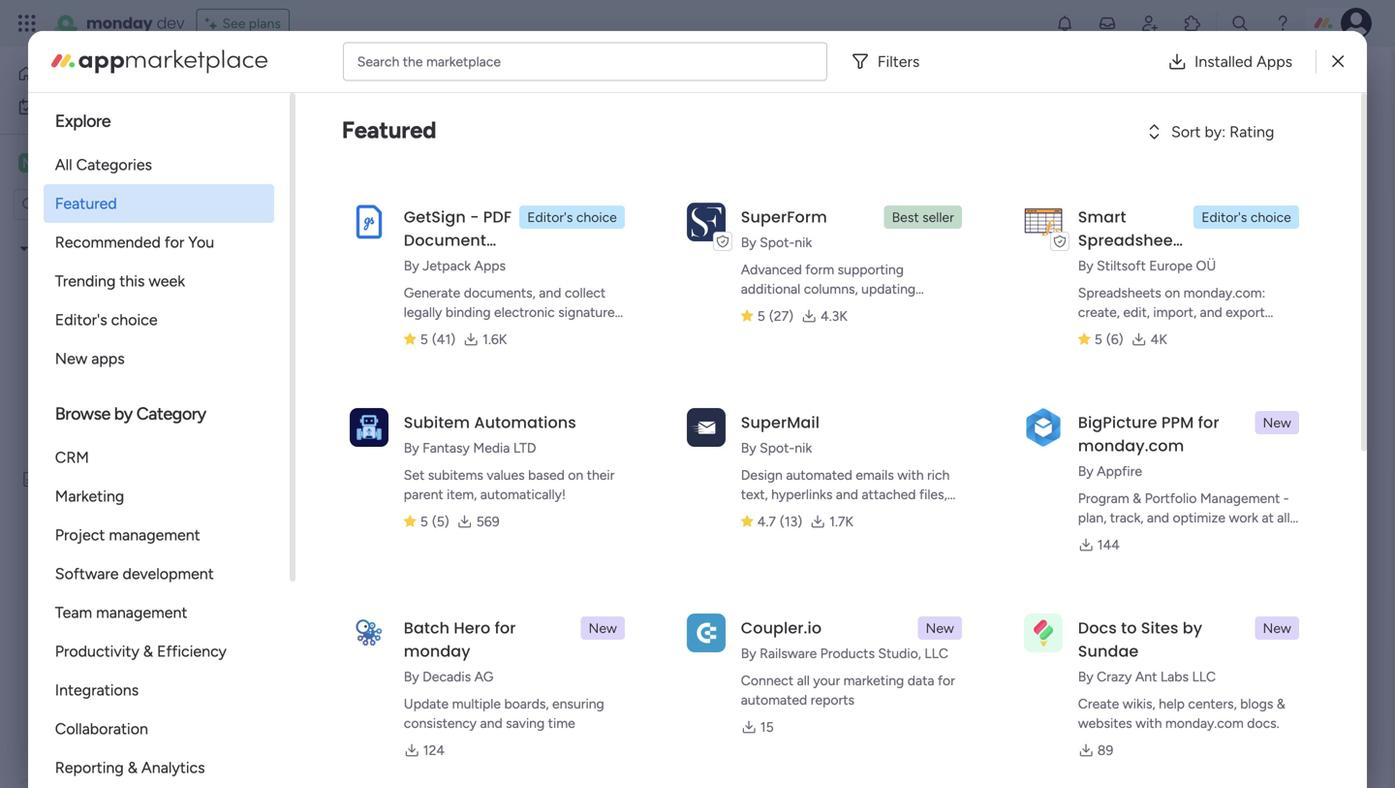 Task type: locate. For each thing, give the bounding box(es) containing it.
llc for coupler.io
[[925, 645, 949, 662]]

for right hero
[[495, 617, 516, 639]]

spot-
[[760, 234, 795, 251], [760, 440, 795, 456]]

all inside connect all your marketing data for automated reports
[[797, 672, 810, 689]]

0 vertical spatial from
[[475, 323, 505, 340]]

automated inside connect all your marketing data for automated reports
[[741, 692, 808, 708]]

editor's choice up roadmap at the left top
[[55, 311, 158, 329]]

0 horizontal spatial lottie animation element
[[0, 592, 247, 788]]

0 vertical spatial by
[[114, 403, 133, 424]]

from down binding
[[475, 323, 505, 340]]

0 horizontal spatial llc
[[925, 645, 949, 662]]

new up data
[[926, 620, 955, 636]]

5 (27)
[[758, 308, 794, 324]]

stiltsoft
[[1097, 257, 1147, 274]]

lottie animation element
[[560, 277, 1005, 471], [0, 592, 247, 788]]

or
[[1187, 529, 1199, 545]]

1 horizontal spatial monday
[[404, 640, 471, 662]]

0 vertical spatial your
[[508, 323, 535, 340]]

editor's choice up this
[[528, 209, 617, 225]]

& inside the create wikis, help centers, blogs & websites with monday.com docs.
[[1277, 696, 1286, 712]]

1 horizontal spatial your
[[814, 672, 841, 689]]

1 horizontal spatial lottie animation element
[[560, 277, 1005, 471]]

and inside design automated emails with rich text, hyperlinks and attached files, directly from monday.com
[[836, 486, 859, 503]]

my team
[[45, 154, 108, 172]]

by:
[[1205, 123, 1226, 141]]

nik down supermail
[[795, 440, 812, 456]]

1 vertical spatial your
[[814, 672, 841, 689]]

by for superform
[[741, 234, 757, 251]]

subitems
[[428, 467, 484, 483]]

for for smart spreadsheet for monday
[[1079, 253, 1100, 274]]

0 horizontal spatial editor's choice
[[55, 311, 158, 329]]

all right at
[[1278, 509, 1291, 526]]

0 horizontal spatial monday
[[86, 12, 153, 34]]

1 vertical spatial access
[[833, 481, 881, 499]]

1 vertical spatial nik
[[795, 440, 812, 456]]

my inside workspace selection 'element'
[[45, 154, 66, 172]]

on up import, in the right of the page
[[1165, 285, 1181, 301]]

boards
[[404, 343, 446, 359]]

apps up documents,
[[475, 257, 506, 274]]

see
[[222, 15, 246, 32]]

notifications image
[[1056, 14, 1075, 33]]

spot- down superform
[[760, 234, 795, 251]]

by
[[741, 234, 757, 251], [404, 257, 419, 274], [1079, 257, 1094, 274], [404, 440, 419, 456], [741, 440, 757, 456], [1079, 463, 1094, 479], [741, 645, 757, 662], [404, 668, 419, 685], [1079, 668, 1094, 685]]

0 vertical spatial with
[[898, 467, 924, 483]]

1 horizontal spatial featured
[[342, 116, 437, 144]]

my down home
[[45, 98, 63, 115]]

workspace image
[[18, 152, 38, 174]]

4.7 (13)
[[758, 513, 803, 530]]

on inside set subitems values based on their parent item, automatically!
[[568, 467, 584, 483]]

5 left (41)
[[421, 331, 428, 348]]

0 horizontal spatial your
[[508, 323, 535, 340]]

1.7k
[[830, 513, 854, 530]]

5 left (6) on the top right
[[1095, 331, 1103, 348]]

0 vertical spatial management
[[109, 526, 200, 544]]

all inside program & portfolio management - plan, track, and optimize work at all levels in any agile or hybrid framework
[[1278, 509, 1291, 526]]

1 vertical spatial automated
[[741, 692, 808, 708]]

filters button
[[843, 42, 936, 81]]

app logo image for design automated emails with rich text, hyperlinks and attached files, directly from monday.com
[[687, 408, 726, 447]]

0 vertical spatial llc
[[925, 645, 949, 662]]

by up connect
[[741, 645, 757, 662]]

and up agile
[[1148, 509, 1170, 526]]

and inside update multiple boards, ensuring consistency and saving time
[[480, 715, 503, 731]]

editor's for by stiltsoft europe oü
[[1202, 209, 1248, 225]]

search everything image
[[1231, 14, 1250, 33]]

marketing
[[844, 672, 905, 689]]

invite members image
[[1141, 14, 1160, 33]]

media
[[473, 440, 510, 456]]

search
[[358, 53, 400, 70]]

app logo image for program & portfolio management - plan, track, and optimize work at all levels in any agile or hybrid framework
[[1024, 408, 1063, 447]]

for right 'ppm'
[[1199, 411, 1220, 433]]

monday down batch
[[404, 640, 471, 662]]

data
[[908, 672, 935, 689]]

2 nik from the top
[[795, 440, 812, 456]]

labs
[[1161, 668, 1189, 685]]

with inside design automated emails with rich text, hyperlinks and attached files, directly from monday.com
[[898, 467, 924, 483]]

your inside generate documents, and collect legally binding electronic signatures effortlessly from your monday.com boards
[[508, 323, 535, 340]]

hero
[[454, 617, 491, 639]]

team
[[70, 154, 108, 172], [55, 603, 92, 622]]

new for batch hero for monday
[[589, 620, 617, 636]]

1 horizontal spatial choice
[[577, 209, 617, 225]]

1 vertical spatial public board image
[[20, 470, 39, 489]]

by up advanced
[[741, 234, 757, 251]]

work down home
[[67, 98, 96, 115]]

by up program
[[1079, 463, 1094, 479]]

management
[[1201, 490, 1281, 506]]

levels
[[1079, 529, 1113, 545]]

management up productivity & efficiency on the bottom of the page
[[96, 603, 187, 622]]

0 vertical spatial spot-
[[760, 234, 795, 251]]

1 horizontal spatial all
[[1278, 509, 1291, 526]]

from down hyperlinks
[[790, 506, 819, 522]]

5 left (5) at the left
[[421, 513, 428, 530]]

for up spreadsheets
[[1079, 253, 1100, 274]]

2 horizontal spatial choice
[[1251, 209, 1292, 225]]

select product image
[[17, 14, 37, 33]]

work down management
[[1230, 509, 1259, 526]]

management
[[109, 526, 200, 544], [96, 603, 187, 622]]

2 horizontal spatial editor's
[[1202, 209, 1248, 225]]

automated down connect
[[741, 692, 808, 708]]

public board image
[[42, 272, 60, 291], [20, 470, 39, 489]]

0 vertical spatial nik
[[795, 234, 812, 251]]

and inside generate documents, and collect legally binding electronic signatures effortlessly from your monday.com boards
[[539, 285, 562, 301]]

0 vertical spatial work
[[67, 98, 96, 115]]

and up 1.7k
[[836, 486, 859, 503]]

by inside the supermail by spot-nik
[[741, 440, 757, 456]]

0 horizontal spatial with
[[898, 467, 924, 483]]

monday inside smart spreadsheet for monday
[[1104, 253, 1171, 274]]

0 horizontal spatial all
[[797, 672, 810, 689]]

5 for 5 (5)
[[421, 513, 428, 530]]

1 vertical spatial work
[[1230, 509, 1259, 526]]

0 vertical spatial public board image
[[42, 272, 60, 291]]

option
[[0, 231, 247, 235]]

editor's up oü on the right of the page
[[1202, 209, 1248, 225]]

1 vertical spatial with
[[1136, 715, 1163, 731]]

2 vertical spatial monday
[[404, 640, 471, 662]]

choice
[[577, 209, 617, 225], [1251, 209, 1292, 225], [111, 311, 158, 329]]

featured down my team
[[55, 194, 117, 213]]

0 vertical spatial apps
[[1257, 52, 1293, 71]]

trending this week
[[55, 272, 185, 290]]

by up set
[[404, 440, 419, 456]]

new up blogs
[[1264, 620, 1292, 636]]

sort
[[1172, 123, 1202, 141]]

new for bigpicture ppm for monday.com
[[1264, 414, 1292, 431]]

5 left the (27) at right
[[758, 308, 766, 324]]

0 vertical spatial team
[[70, 154, 108, 172]]

spot- down supermail
[[760, 440, 795, 456]]

roadmap
[[67, 339, 125, 356]]

& up the track,
[[1133, 490, 1142, 506]]

for inside smart spreadsheet for monday
[[1079, 253, 1100, 274]]

my right workspace icon
[[45, 154, 66, 172]]

1 vertical spatial all
[[797, 672, 810, 689]]

5 (6)
[[1095, 331, 1124, 348]]

my right caret down icon
[[35, 240, 54, 257]]

1 horizontal spatial editor's
[[528, 209, 573, 225]]

editor's up roadmap at the left top
[[55, 311, 107, 329]]

my for my team
[[45, 154, 66, 172]]

new apps
[[55, 349, 125, 368]]

monday.com down signatures
[[538, 323, 617, 340]]

1 vertical spatial my
[[45, 154, 66, 172]]

monday.com down the bigpicture
[[1079, 435, 1185, 457]]

0 horizontal spatial work
[[67, 98, 96, 115]]

from inside design automated emails with rich text, hyperlinks and attached files, directly from monday.com
[[790, 506, 819, 522]]

program & portfolio management - plan, track, and optimize work at all levels in any agile or hybrid framework
[[1079, 490, 1291, 565]]

& left "efficiency"
[[143, 642, 153, 661]]

monday.com down centers,
[[1166, 715, 1244, 731]]

by up getting started
[[114, 403, 133, 424]]

new up the '-'
[[1264, 414, 1292, 431]]

choice up this
[[577, 209, 617, 225]]

& inside program & portfolio management - plan, track, and optimize work at all levels in any agile or hybrid framework
[[1133, 490, 1142, 506]]

with left rich
[[898, 467, 924, 483]]

2 spot- from the top
[[760, 440, 795, 456]]

nik up form
[[795, 234, 812, 251]]

all down railsware
[[797, 672, 810, 689]]

by crazy ant labs llc
[[1079, 668, 1217, 685]]

columns,
[[804, 281, 859, 297]]

management for project management
[[109, 526, 200, 544]]

Search in workspace field
[[41, 193, 162, 216]]

1 horizontal spatial by
[[1183, 617, 1203, 639]]

0 vertical spatial my
[[45, 98, 63, 115]]

subitem
[[404, 411, 470, 433]]

your up reports
[[814, 672, 841, 689]]

my work link
[[12, 91, 208, 122]]

& left analytics
[[128, 759, 138, 777]]

efficiency
[[157, 642, 227, 661]]

1 horizontal spatial editor's choice
[[528, 209, 617, 225]]

monday.com inside design automated emails with rich text, hyperlinks and attached files, directly from monday.com
[[823, 506, 901, 522]]

my inside option
[[45, 98, 63, 115]]

1 vertical spatial monday
[[1104, 253, 1171, 274]]

filters
[[878, 52, 920, 71]]

by right 'sites'
[[1183, 617, 1203, 639]]

on left their
[[568, 467, 584, 483]]

apps down help icon
[[1257, 52, 1293, 71]]

monday left dev
[[86, 12, 153, 34]]

app logo image
[[350, 202, 389, 241], [687, 202, 726, 241], [1024, 202, 1063, 241], [350, 408, 389, 447], [687, 408, 726, 447], [1024, 408, 1063, 447], [350, 613, 389, 652], [687, 613, 726, 652], [1024, 613, 1063, 652]]

apps marketplace image
[[51, 50, 267, 73]]

smart spreadsheet for monday
[[1079, 206, 1179, 274]]

all
[[1278, 509, 1291, 526], [797, 672, 810, 689]]

monday.com:
[[1184, 285, 1266, 301]]

& for analytics
[[128, 759, 138, 777]]

explore
[[55, 111, 111, 131]]

monday.com down the attached
[[823, 506, 901, 522]]

choice for generate documents, and collect legally binding electronic signatures effortlessly from your monday.com boards
[[577, 209, 617, 225]]

0 horizontal spatial access
[[833, 481, 881, 499]]

by up design
[[741, 440, 757, 456]]

by for bigpicture ppm for monday.com
[[1079, 463, 1094, 479]]

automations
[[474, 411, 577, 433]]

public board image left the 'tasks'
[[42, 272, 60, 291]]

by for docs to sites by sundae
[[1079, 668, 1094, 685]]

featured
[[342, 116, 437, 144], [55, 194, 117, 213]]

1 horizontal spatial public board image
[[42, 272, 60, 291]]

installed apps button
[[1153, 42, 1309, 81]]

2 horizontal spatial editor's choice
[[1202, 209, 1292, 225]]

editor's choice up oü on the right of the page
[[1202, 209, 1292, 225]]

create,
[[1079, 304, 1121, 320]]

home link
[[12, 58, 208, 89]]

0 horizontal spatial apps
[[475, 257, 506, 274]]

choice down rating
[[1251, 209, 1292, 225]]

1 horizontal spatial apps
[[1257, 52, 1293, 71]]

1 horizontal spatial work
[[1230, 509, 1259, 526]]

2 horizontal spatial monday
[[1104, 253, 1171, 274]]

by left stiltsoft
[[1079, 257, 1094, 274]]

monday inside batch hero for monday
[[404, 640, 471, 662]]

design automated emails with rich text, hyperlinks and attached files, directly from monday.com
[[741, 467, 950, 522]]

work
[[67, 98, 96, 115], [1230, 509, 1259, 526]]

(27)
[[770, 308, 794, 324]]

llc up centers,
[[1193, 668, 1217, 685]]

new for docs to sites by sundae
[[1264, 620, 1292, 636]]

my work option
[[12, 91, 208, 122]]

editor's up this
[[528, 209, 573, 225]]

1 vertical spatial management
[[96, 603, 187, 622]]

1 vertical spatial from
[[790, 506, 819, 522]]

1 horizontal spatial from
[[790, 506, 819, 522]]

my for my work
[[45, 98, 63, 115]]

on inside spreadsheets on monday.com: create, edit, import, and export using excel-like features.
[[1165, 285, 1181, 301]]

and down multiple
[[480, 715, 503, 731]]

effortlessly
[[404, 323, 472, 340]]

access
[[997, 244, 1072, 273], [833, 481, 881, 499]]

europe
[[1150, 257, 1193, 274]]

your down electronic
[[508, 323, 535, 340]]

on
[[1165, 285, 1181, 301], [568, 467, 584, 483]]

management up development
[[109, 526, 200, 544]]

1 horizontal spatial with
[[1136, 715, 1163, 731]]

jetpack
[[423, 257, 471, 274]]

1 vertical spatial lottie animation element
[[0, 592, 247, 788]]

from inside generate documents, and collect legally binding electronic signatures effortlessly from your monday.com boards
[[475, 323, 505, 340]]

0 horizontal spatial from
[[475, 323, 505, 340]]

1 vertical spatial apps
[[475, 257, 506, 274]]

editor's
[[528, 209, 573, 225], [1202, 209, 1248, 225], [55, 311, 107, 329]]

optimize
[[1173, 509, 1226, 526]]

items,
[[792, 300, 828, 316]]

5 for 5 (41)
[[421, 331, 428, 348]]

0 horizontal spatial public board image
[[20, 470, 39, 489]]

1 vertical spatial featured
[[55, 194, 117, 213]]

for inside batch hero for monday
[[495, 617, 516, 639]]

list box
[[0, 228, 247, 758]]

by up generate at left top
[[404, 257, 419, 274]]

ppm
[[1162, 411, 1195, 433]]

my
[[45, 98, 63, 115], [45, 154, 66, 172], [35, 240, 54, 257]]

0 vertical spatial monday
[[86, 12, 153, 34]]

crm
[[55, 448, 89, 467]]

and up electronic
[[539, 285, 562, 301]]

apps
[[1257, 52, 1293, 71], [475, 257, 506, 274]]

by spot-nik
[[741, 234, 812, 251]]

1 vertical spatial by
[[1183, 617, 1203, 639]]

1 vertical spatial llc
[[1193, 668, 1217, 685]]

coupler.io
[[741, 617, 822, 639]]

management for team management
[[96, 603, 187, 622]]

new up ensuring
[[589, 620, 617, 636]]

advanced
[[741, 261, 803, 278]]

by for coupler.io
[[741, 645, 757, 662]]

this
[[120, 272, 145, 290]]

my for my scrum team
[[35, 240, 54, 257]]

see plans button
[[196, 9, 290, 38]]

0 vertical spatial featured
[[342, 116, 437, 144]]

0 vertical spatial on
[[1165, 285, 1181, 301]]

1 nik from the top
[[795, 234, 812, 251]]

team inside workspace selection 'element'
[[70, 154, 108, 172]]

ant
[[1136, 668, 1158, 685]]

1 horizontal spatial on
[[1165, 285, 1181, 301]]

appfire
[[1097, 463, 1143, 479]]

and down columns,
[[832, 300, 854, 316]]

only
[[789, 244, 839, 273]]

monday down spreadsheet
[[1104, 253, 1171, 274]]

public board image left marketing
[[20, 470, 39, 489]]

569
[[477, 513, 500, 530]]

for right data
[[938, 672, 956, 689]]

app logo image for update multiple boards, ensuring consistency and saving time
[[350, 613, 389, 652]]

your inside connect all your marketing data for automated reports
[[814, 672, 841, 689]]

with down wikis,
[[1136, 715, 1163, 731]]

0 vertical spatial all
[[1278, 509, 1291, 526]]

& right blogs
[[1277, 696, 1286, 712]]

ensuring
[[553, 696, 605, 712]]

nik inside the supermail by spot-nik
[[795, 440, 812, 456]]

0 vertical spatial automated
[[786, 467, 853, 483]]

by left crazy
[[1079, 668, 1094, 685]]

automated up hyperlinks
[[786, 467, 853, 483]]

app logo image for create wikis, help centers, blogs & websites with monday.com docs.
[[1024, 613, 1063, 652]]

public board image
[[42, 437, 60, 456]]

1 vertical spatial spot-
[[760, 440, 795, 456]]

llc up data
[[925, 645, 949, 662]]

by decadis ag
[[404, 668, 494, 685]]

and up features.
[[1201, 304, 1223, 320]]

2 vertical spatial my
[[35, 240, 54, 257]]

choice down this
[[111, 311, 158, 329]]

with inside the create wikis, help centers, blogs & websites with monday.com docs.
[[1136, 715, 1163, 731]]

0 horizontal spatial on
[[568, 467, 584, 483]]

5 for 5 (6)
[[1095, 331, 1103, 348]]

crazy
[[1097, 668, 1133, 685]]

featured down search
[[342, 116, 437, 144]]

1 horizontal spatial llc
[[1193, 668, 1217, 685]]

access inside button
[[833, 481, 881, 499]]

for inside bigpicture ppm for monday.com
[[1199, 411, 1220, 433]]

by appfire
[[1079, 463, 1143, 479]]

0 vertical spatial access
[[997, 244, 1072, 273]]

by up update
[[404, 668, 419, 685]]

integrations
[[55, 681, 139, 699]]

directly
[[741, 506, 787, 522]]

fantasy
[[423, 440, 470, 456]]

1 vertical spatial on
[[568, 467, 584, 483]]



Task type: describe. For each thing, give the bounding box(es) containing it.
spreadsheets on monday.com: create, edit, import, and export using excel-like features.
[[1079, 285, 1266, 340]]

connect
[[741, 672, 794, 689]]

batch hero for monday
[[404, 617, 516, 662]]

1.6k
[[483, 331, 507, 348]]

for left you
[[165, 233, 184, 252]]

help
[[1160, 696, 1186, 712]]

getting started
[[67, 438, 162, 455]]

monday.com inside bigpicture ppm for monday.com
[[1079, 435, 1185, 457]]

legally
[[404, 304, 442, 320]]

15
[[761, 719, 774, 735]]

inbox image
[[1098, 14, 1118, 33]]

batch
[[404, 617, 450, 639]]

plan,
[[1079, 509, 1107, 526]]

features.
[[1176, 323, 1229, 340]]

my scrum team
[[35, 240, 129, 257]]

for inside connect all your marketing data for automated reports
[[938, 672, 956, 689]]

request access
[[772, 481, 881, 499]]

by jetpack apps
[[404, 257, 506, 274]]

& for efficiency
[[143, 642, 153, 661]]

create
[[1079, 696, 1120, 712]]

seller
[[923, 209, 955, 225]]

apps image
[[1184, 14, 1203, 33]]

list box containing my scrum team
[[0, 228, 247, 758]]

0 vertical spatial lottie animation element
[[560, 277, 1005, 471]]

0 horizontal spatial by
[[114, 403, 133, 424]]

this
[[560, 244, 604, 273]]

app logo image for set subitems values based on their parent item, automatically!
[[350, 408, 389, 447]]

0 horizontal spatial choice
[[111, 311, 158, 329]]

browse
[[55, 403, 110, 424]]

monday for batch hero for monday
[[404, 640, 471, 662]]

categories
[[76, 156, 152, 174]]

like
[[1152, 323, 1172, 340]]

124
[[423, 742, 445, 759]]

productivity & efficiency
[[55, 642, 227, 661]]

and inside program & portfolio management - plan, track, and optimize work at all levels in any agile or hybrid framework
[[1148, 509, 1170, 526]]

boards,
[[504, 696, 549, 712]]

editor's choice for by jetpack apps
[[528, 209, 617, 225]]

rating
[[1230, 123, 1275, 141]]

editor's choice for by stiltsoft europe oü
[[1202, 209, 1292, 225]]

sites
[[1142, 617, 1179, 639]]

documents,
[[464, 285, 536, 301]]

5 (41)
[[421, 331, 456, 348]]

monday for smart spreadsheet for monday
[[1104, 253, 1171, 274]]

by inside the subitem automations by fantasy media ltd
[[404, 440, 419, 456]]

spot- inside the supermail by spot-nik
[[760, 440, 795, 456]]

set
[[404, 467, 425, 483]]

and inside advanced form supporting additional columns, updating existing items, and conditional filtering
[[832, 300, 854, 316]]

4k
[[1151, 331, 1168, 348]]

by for smart spreadsheet for monday
[[1079, 257, 1094, 274]]

bigpicture
[[1079, 411, 1158, 433]]

browse by category
[[55, 403, 206, 424]]

their
[[587, 467, 615, 483]]

signatures
[[559, 304, 622, 320]]

1 spot- from the top
[[760, 234, 795, 251]]

my work
[[45, 98, 96, 115]]

started
[[117, 438, 162, 455]]

superform
[[741, 206, 828, 228]]

monday.com inside the create wikis, help centers, blogs & websites with monday.com docs.
[[1166, 715, 1244, 731]]

is
[[680, 244, 697, 273]]

installed apps
[[1195, 52, 1293, 71]]

scrum
[[57, 240, 94, 257]]

-
[[1284, 490, 1290, 506]]

apps inside button
[[1257, 52, 1293, 71]]

llc for docs to sites by sundae
[[1193, 668, 1217, 685]]

help image
[[1274, 14, 1293, 33]]

editor's for by jetpack apps
[[528, 209, 573, 225]]

week
[[149, 272, 185, 290]]

analytics
[[141, 759, 205, 777]]

work inside option
[[67, 98, 96, 115]]

spreadsheets
[[1079, 285, 1162, 301]]

best seller
[[892, 209, 955, 225]]

category
[[136, 403, 206, 424]]

multiple
[[452, 696, 501, 712]]

docs.
[[1248, 715, 1280, 731]]

to
[[1122, 617, 1138, 639]]

export
[[1226, 304, 1266, 320]]

framework
[[1079, 548, 1144, 565]]

wikis,
[[1123, 696, 1156, 712]]

apps
[[91, 349, 125, 368]]

for for bigpicture ppm for monday.com
[[1199, 411, 1220, 433]]

0 horizontal spatial editor's
[[55, 311, 107, 329]]

app logo image for generate documents, and collect legally binding electronic signatures effortlessly from your monday.com boards
[[350, 202, 389, 241]]

1 vertical spatial team
[[55, 603, 92, 622]]

update multiple boards, ensuring consistency and saving time
[[404, 696, 605, 731]]

home option
[[12, 58, 208, 89]]

5 for 5 (27)
[[758, 308, 766, 324]]

connect all your marketing data for automated reports
[[741, 672, 956, 708]]

lottie animation image
[[0, 592, 247, 788]]

smart
[[1079, 206, 1127, 228]]

(5)
[[432, 513, 450, 530]]

updating
[[862, 281, 916, 297]]

recommended for you
[[55, 233, 214, 252]]

new for coupler.io
[[926, 620, 955, 636]]

choice for spreadsheets on monday.com: create, edit, import, and export using excel-like features.
[[1251, 209, 1292, 225]]

you
[[188, 233, 214, 252]]

workspace selection element
[[18, 151, 111, 174]]

form
[[806, 261, 835, 278]]

app logo image for connect all your marketing data for automated reports
[[687, 613, 726, 652]]

dapulse x slim image
[[1333, 50, 1345, 73]]

by for batch hero for monday
[[404, 668, 419, 685]]

for for batch hero for monday
[[495, 617, 516, 639]]

time
[[548, 715, 576, 731]]

caret down image
[[20, 242, 28, 255]]

can
[[952, 244, 991, 273]]

getting
[[67, 438, 114, 455]]

recommended
[[55, 233, 161, 252]]

by inside the docs to sites by sundae
[[1183, 617, 1203, 639]]

board
[[610, 244, 674, 273]]

supporting
[[838, 261, 904, 278]]

marketplace
[[426, 53, 501, 70]]

centers,
[[1189, 696, 1238, 712]]

development
[[123, 565, 214, 583]]

& for portfolio
[[1133, 490, 1142, 506]]

reporting & analytics
[[55, 759, 205, 777]]

work inside program & portfolio management - plan, track, and optimize work at all levels in any agile or hybrid framework
[[1230, 509, 1259, 526]]

project management
[[55, 526, 200, 544]]

attached
[[862, 486, 917, 503]]

maria williams image
[[1342, 8, 1373, 39]]

1 horizontal spatial access
[[997, 244, 1072, 273]]

and inside spreadsheets on monday.com: create, edit, import, and export using excel-like features.
[[1201, 304, 1223, 320]]

automated inside design automated emails with rich text, hyperlinks and attached files, directly from monday.com
[[786, 467, 853, 483]]

0 horizontal spatial featured
[[55, 194, 117, 213]]

5 (5)
[[421, 513, 450, 530]]

text,
[[741, 486, 768, 503]]

reporting
[[55, 759, 124, 777]]

import,
[[1154, 304, 1197, 320]]

create wikis, help centers, blogs & websites with monday.com docs.
[[1079, 696, 1286, 731]]

144
[[1098, 537, 1121, 553]]

item,
[[447, 486, 477, 503]]

sprints
[[67, 306, 110, 323]]

monday.com inside generate documents, and collect legally binding electronic signatures effortlessly from your monday.com boards
[[538, 323, 617, 340]]

new left apps at the top left of page
[[55, 349, 87, 368]]

program
[[1079, 490, 1130, 506]]

reports
[[811, 692, 855, 708]]

89
[[1098, 742, 1114, 759]]



Task type: vqa. For each thing, say whether or not it's contained in the screenshot.
leftmost work
yes



